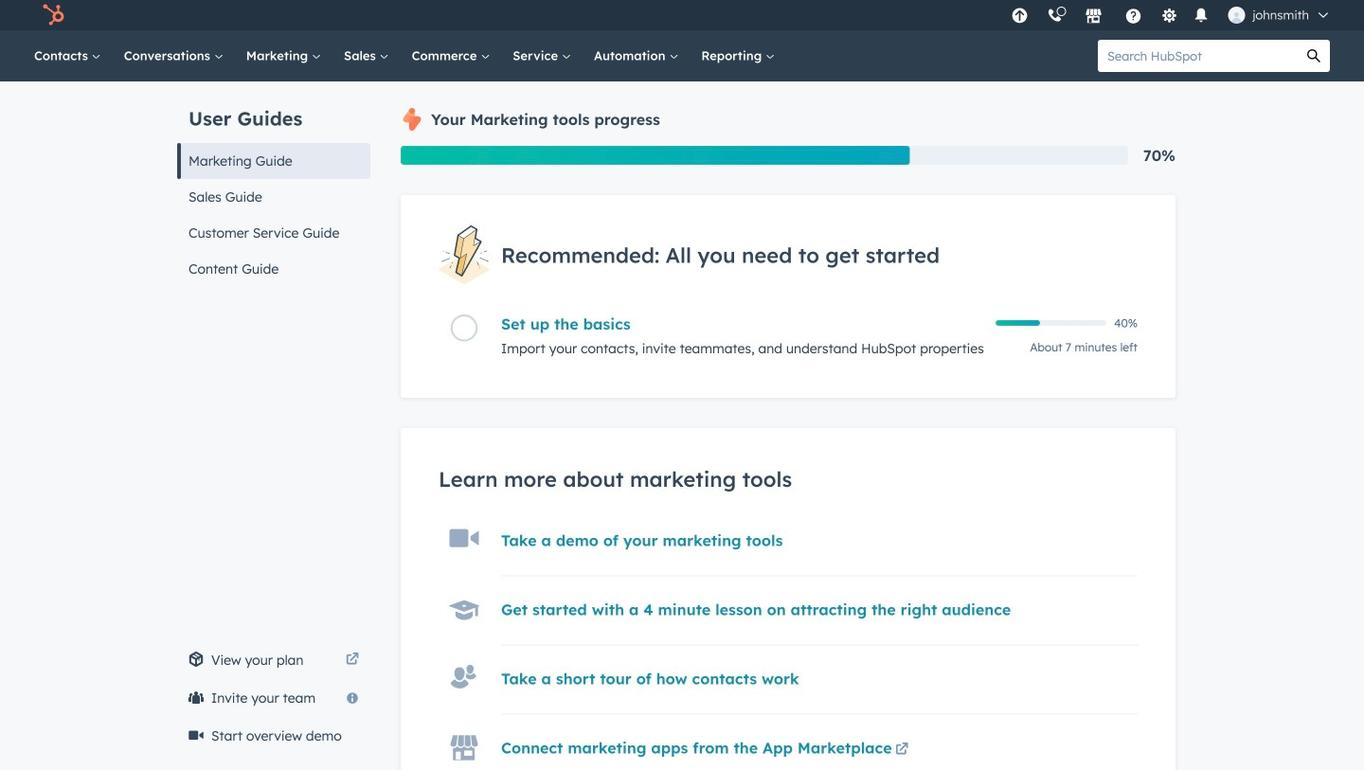 Task type: vqa. For each thing, say whether or not it's contained in the screenshot.
the topmost Link opens in a new window image
yes



Task type: describe. For each thing, give the bounding box(es) containing it.
user guides element
[[177, 81, 370, 287]]

Search HubSpot search field
[[1098, 40, 1298, 72]]

marketplaces image
[[1085, 9, 1102, 26]]



Task type: locate. For each thing, give the bounding box(es) containing it.
[object object] complete progress bar
[[996, 320, 1040, 326]]

progress bar
[[401, 146, 910, 165]]

menu
[[1002, 0, 1341, 30]]

link opens in a new window image
[[346, 649, 359, 672], [346, 654, 359, 667], [895, 739, 908, 762], [895, 744, 908, 757]]

john smith image
[[1228, 7, 1245, 24]]



